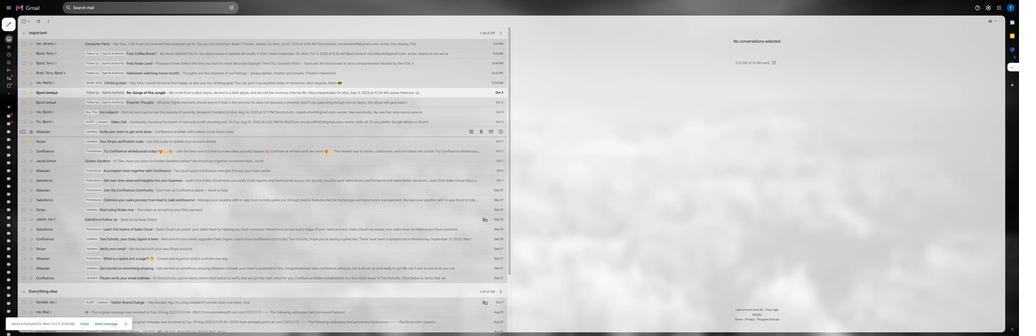 Task type: locate. For each thing, give the bounding box(es) containing it.
be right known
[[435, 77, 440, 82]]

, for 3rd row
[[55, 77, 57, 82]]

0 horizontal spatial helps
[[277, 224, 288, 229]]

me for me , jeremy 2
[[45, 52, 51, 57]]

tara, for still
[[150, 52, 159, 58]]

dashboards
[[344, 224, 367, 229]]

confluence up beyond at the bottom of page
[[220, 236, 243, 241]]

0 horizontal spatial manage
[[247, 248, 263, 253]]

1 horizontal spatial been
[[472, 297, 482, 302]]

4 sports from the top
[[128, 114, 139, 118]]

1 sports from the top
[[128, 65, 139, 69]]

umlaut up me , bjord 2
[[56, 126, 70, 131]]

aurora breeze
[[20, 192, 47, 197]]

sports authority for re: gorge of the jungle
[[128, 114, 155, 118]]

1 easily from the left
[[297, 224, 308, 229]]

bjord umlaut for food for thought
[[45, 126, 70, 131]]

1 we from the left
[[267, 113, 272, 119]]

2 inside me , bjord 2
[[65, 138, 67, 143]]

, for row containing jaevin
[[58, 272, 59, 278]]

1 whiteboards from the left
[[160, 187, 184, 192]]

2 28 from the top
[[625, 297, 629, 302]]

‌
[[293, 162, 293, 168], [295, 162, 295, 168], [296, 162, 296, 168], [297, 162, 297, 168], [298, 162, 298, 168], [299, 162, 299, 168], [300, 162, 300, 168], [301, 162, 301, 168], [302, 162, 302, 168], [303, 162, 303, 168], [304, 162, 304, 168], [305, 162, 305, 168], [307, 162, 307, 168], [308, 162, 308, 168], [309, 162, 309, 168], [310, 162, 310, 168], [311, 162, 311, 168], [312, 162, 312, 168], [313, 162, 313, 168], [314, 162, 314, 168], [315, 162, 315, 168], [316, 162, 316, 168], [318, 162, 318, 168], [319, 162, 319, 168], [320, 162, 320, 168], [321, 162, 321, 168], [322, 162, 322, 168], [323, 162, 323, 168], [324, 162, 324, 168], [325, 162, 325, 168], [326, 162, 326, 168], [327, 162, 327, 168], [328, 162, 328, 168], [330, 162, 330, 168], [331, 162, 331, 168], [332, 162, 332, 168], [333, 162, 333, 168], [334, 162, 334, 168], [335, 162, 335, 168], [336, 162, 336, 168], [337, 162, 337, 168], [338, 162, 338, 168], [339, 162, 339, 168], [341, 162, 341, 168], [342, 162, 342, 168], [343, 162, 343, 168], [344, 162, 344, 168], [345, 162, 345, 168], [346, 162, 346, 168], [347, 162, 347, 168], [348, 162, 348, 168], [349, 162, 349, 168], [350, 162, 350, 168], [352, 162, 352, 168], [353, 162, 353, 168], [354, 162, 354, 168], [355, 162, 355, 168], [356, 162, 356, 168], [357, 162, 357, 168], [358, 162, 358, 168], [359, 162, 359, 168], [360, 162, 360, 168], [361, 162, 361, 168], [362, 162, 362, 168], [364, 162, 364, 168], [365, 162, 365, 168], [366, 162, 366, 168], [367, 162, 367, 168], [368, 162, 368, 168], [369, 162, 369, 168], [370, 162, 370, 168], [371, 162, 371, 168], [372, 162, 372, 168], [373, 162, 373, 168], [375, 162, 375, 168], [271, 175, 271, 180], [273, 175, 273, 180], [274, 175, 274, 180], [275, 175, 275, 180], [276, 175, 276, 180], [277, 175, 277, 180], [278, 175, 278, 180], [279, 175, 279, 180], [280, 175, 280, 180], [281, 175, 281, 180], [282, 175, 282, 180], [284, 175, 284, 180], [285, 175, 285, 180], [286, 175, 286, 180], [287, 175, 287, 180], [288, 175, 288, 180], [289, 175, 289, 180], [290, 175, 290, 180], [291, 175, 291, 180], [292, 175, 292, 180], [293, 175, 293, 180], [294, 175, 294, 180], [296, 175, 296, 180], [297, 175, 297, 180], [298, 175, 298, 180], [299, 175, 299, 180], [300, 175, 300, 180], [301, 175, 301, 180], [302, 175, 302, 180], [303, 175, 303, 180], [304, 175, 304, 180], [305, 175, 305, 180], [307, 175, 307, 180], [308, 175, 308, 180], [309, 175, 309, 180], [310, 175, 310, 180], [311, 175, 311, 180], [312, 175, 312, 180], [313, 175, 313, 180], [314, 175, 314, 180], [315, 175, 315, 180], [316, 175, 316, 180], [317, 175, 317, 180], [319, 175, 319, 180], [320, 175, 320, 180], [321, 175, 321, 180], [322, 175, 322, 180], [323, 175, 323, 180], [324, 175, 324, 180], [325, 175, 325, 180], [326, 175, 326, 180], [327, 175, 327, 180], [328, 175, 328, 180], [330, 175, 330, 180], [331, 175, 331, 180], [332, 175, 332, 180], [333, 175, 333, 180], [334, 175, 334, 180], [335, 175, 335, 180], [336, 175, 336, 180], [337, 175, 337, 180], [338, 175, 338, 180], [339, 175, 339, 180], [340, 175, 340, 180], [342, 175, 342, 180], [343, 175, 343, 180], [344, 175, 344, 180], [345, 175, 345, 180], [346, 175, 346, 180], [347, 175, 347, 180], [348, 175, 348, 180], [349, 175, 349, 180], [350, 175, 350, 180], [351, 175, 351, 180], [353, 175, 353, 180], [354, 175, 354, 180], [355, 175, 355, 180], [356, 175, 356, 180], [339, 211, 339, 217], [340, 211, 340, 217], [342, 211, 342, 217], [343, 211, 343, 217], [344, 211, 344, 217], [345, 211, 345, 217], [346, 211, 346, 217], [347, 211, 347, 217], [348, 211, 348, 217], [349, 211, 349, 217], [350, 211, 350, 217], [351, 211, 351, 217], [352, 211, 352, 217], [354, 211, 354, 217], [355, 211, 355, 217], [356, 211, 356, 217], [357, 211, 357, 217], [358, 211, 358, 217], [359, 211, 359, 217], [360, 211, 360, 217], [361, 211, 361, 217], [362, 211, 362, 217], [363, 211, 363, 217], [365, 211, 365, 217], [366, 211, 366, 217], [367, 211, 367, 217], [368, 211, 368, 217], [369, 211, 369, 217], [370, 211, 370, 217], [371, 211, 371, 217], [372, 211, 372, 217], [373, 211, 373, 217], [374, 211, 374, 217], [375, 211, 376, 217], [377, 211, 377, 217], [378, 211, 378, 217], [379, 211, 379, 217], [380, 211, 380, 217], [381, 211, 381, 217], [382, 211, 382, 217], [383, 211, 383, 217], [384, 211, 384, 217], [385, 211, 385, 217], [386, 211, 386, 217], [388, 211, 388, 217], [389, 211, 389, 217], [390, 211, 390, 217], [391, 211, 391, 217], [392, 211, 392, 217], [393, 211, 393, 217], [394, 211, 394, 217], [395, 211, 395, 217], [396, 211, 396, 217], [397, 211, 397, 217], [398, 211, 399, 217], [400, 211, 400, 217], [401, 211, 401, 217], [402, 211, 402, 217], [403, 211, 403, 217], [404, 211, 404, 217], [405, 211, 405, 217], [406, 211, 406, 217], [407, 211, 407, 217], [408, 211, 408, 217], [409, 211, 409, 217], [411, 211, 411, 217], [412, 211, 412, 217], [413, 211, 413, 217], [414, 211, 414, 217], [415, 211, 415, 217], [416, 211, 416, 217], [417, 211, 417, 217], [287, 236, 287, 241], [288, 236, 288, 241], [289, 236, 289, 241], [290, 236, 290, 241], [291, 236, 291, 241], [292, 236, 292, 241], [293, 236, 293, 241], [294, 236, 294, 241], [295, 236, 295, 241], [297, 236, 297, 241], [298, 236, 298, 241], [299, 236, 299, 241], [300, 236, 300, 241], [301, 236, 301, 241], [302, 236, 302, 241], [303, 236, 303, 241], [304, 236, 304, 241], [305, 236, 305, 241], [306, 236, 306, 241], [307, 236, 307, 241], [309, 236, 309, 241], [310, 236, 310, 241], [311, 236, 311, 241], [312, 236, 312, 241], [313, 236, 313, 241], [314, 236, 314, 241], [315, 236, 315, 241], [316, 236, 316, 241], [317, 236, 317, 241], [318, 236, 318, 241], [320, 236, 320, 241], [321, 236, 321, 241], [322, 236, 322, 241], [323, 236, 323, 241], [324, 236, 324, 241], [325, 236, 325, 241], [326, 236, 326, 241], [327, 236, 327, 241], [328, 236, 328, 241], [329, 236, 329, 241], [330, 236, 330, 241], [332, 236, 332, 241], [333, 236, 333, 241], [334, 236, 334, 241], [335, 236, 335, 241], [336, 236, 336, 241], [337, 236, 337, 241], [338, 236, 338, 241], [339, 236, 339, 241], [340, 236, 340, 241], [341, 236, 341, 241], [343, 236, 343, 241], [344, 236, 344, 241], [345, 236, 345, 241], [346, 236, 346, 241], [347, 236, 347, 241], [348, 236, 348, 241], [349, 236, 349, 241], [350, 236, 350, 241], [351, 236, 351, 241], [352, 236, 352, 241], [353, 236, 354, 241], [355, 236, 355, 241], [356, 236, 356, 241], [357, 236, 357, 241], [358, 236, 358, 241], [359, 236, 359, 241], [360, 236, 360, 241], [361, 236, 361, 241], [362, 236, 362, 241], [363, 236, 363, 241], [364, 236, 364, 241], [366, 236, 366, 241], [367, 236, 367, 241], [368, 236, 368, 241], [254, 260, 254, 266], [255, 260, 255, 266], [256, 260, 256, 266], [257, 260, 257, 266], [258, 260, 258, 266], [259, 260, 259, 266], [261, 260, 261, 266], [262, 260, 262, 266], [263, 260, 263, 266], [264, 260, 264, 266], [265, 260, 265, 266], [266, 260, 266, 266], [267, 260, 267, 266], [268, 260, 268, 266], [269, 260, 269, 266], [270, 260, 270, 266], [272, 260, 272, 266], [273, 260, 273, 266], [274, 260, 274, 266], [275, 260, 275, 266], [276, 260, 276, 266], [277, 260, 277, 266], [278, 260, 278, 266], [279, 260, 279, 266], [280, 260, 280, 266], [281, 260, 281, 266], [282, 260, 282, 266], [284, 260, 284, 266], [285, 260, 285, 266], [286, 260, 286, 266], [287, 260, 287, 266], [288, 260, 288, 266], [289, 260, 289, 266], [290, 260, 290, 266], [291, 260, 291, 266], [292, 260, 292, 266], [293, 260, 293, 266], [295, 260, 295, 266], [296, 260, 296, 266], [297, 260, 297, 266], [298, 260, 298, 266], [299, 260, 299, 266], [300, 260, 300, 266], [301, 260, 301, 266], [302, 260, 302, 266], [303, 260, 303, 266], [304, 260, 304, 266], [305, 260, 305, 266], [307, 260, 307, 266], [308, 260, 308, 266], [309, 260, 309, 266], [310, 260, 310, 266], [311, 260, 311, 266], [312, 260, 312, 266], [313, 260, 313, 266], [314, 260, 314, 266], [315, 260, 315, 266], [316, 260, 316, 266], [318, 260, 318, 266], [319, 260, 319, 266], [320, 260, 320, 266], [321, 260, 321, 266], [322, 260, 322, 266], [323, 260, 323, 266], [324, 260, 324, 266], [325, 260, 325, 266], [326, 260, 326, 266], [327, 260, 327, 266], [328, 260, 329, 266], [330, 260, 330, 266], [331, 260, 331, 266], [332, 260, 332, 266], [333, 260, 333, 266], [334, 260, 334, 266], [335, 260, 335, 266], [336, 260, 336, 266], [337, 260, 337, 266], [338, 260, 338, 266], [339, 260, 339, 266], [341, 260, 341, 266], [242, 309, 242, 314], [243, 309, 243, 314], [244, 309, 244, 314], [245, 309, 245, 314], [246, 309, 246, 314], [247, 309, 247, 314], [248, 309, 248, 314], [249, 309, 249, 314], [251, 309, 251, 314], [252, 309, 252, 314], [253, 309, 253, 314], [254, 309, 254, 314], [255, 309, 255, 314], [256, 309, 256, 314], [257, 309, 257, 314], [258, 309, 258, 314], [259, 309, 259, 314], [260, 309, 260, 314], [262, 309, 262, 314], [263, 309, 263, 314], [264, 309, 264, 314], [265, 309, 265, 314], [266, 309, 266, 314], [267, 309, 267, 314], [268, 309, 268, 314], [269, 309, 269, 314], [270, 309, 270, 314], [271, 309, 271, 314], [272, 309, 272, 314], [274, 309, 274, 314], [275, 309, 275, 314], [276, 309, 276, 314], [277, 309, 277, 314], [278, 309, 278, 314], [279, 309, 279, 314], [280, 309, 280, 314], [281, 309, 281, 314], [282, 309, 282, 314], [283, 309, 283, 314], [285, 309, 285, 314], [286, 309, 286, 314], [287, 309, 287, 314], [288, 309, 288, 314], [289, 309, 289, 314], [290, 309, 290, 314], [291, 309, 291, 314], [292, 309, 292, 314], [293, 309, 293, 314], [294, 309, 294, 314], [295, 309, 295, 314], [297, 309, 297, 314], [298, 309, 298, 314], [299, 309, 299, 314], [300, 309, 300, 314], [301, 309, 301, 314], [302, 309, 302, 314], [303, 309, 303, 314], [304, 309, 304, 314], [305, 309, 305, 314], [306, 309, 306, 314], [308, 309, 308, 314], [309, 309, 309, 314], [310, 309, 310, 314], [311, 309, 311, 314], [312, 309, 312, 314], [313, 309, 313, 314], [314, 309, 314, 314], [315, 309, 315, 314], [316, 309, 316, 314], [317, 309, 317, 314], [318, 309, 318, 314], [320, 309, 320, 314], [321, 309, 321, 314], [322, 309, 322, 314], [323, 309, 323, 314], [324, 309, 324, 314], [325, 309, 325, 314], [326, 309, 326, 314], [327, 309, 327, 314], [328, 309, 328, 314], [286, 321, 286, 327], [287, 321, 287, 327], [288, 321, 288, 327], [289, 321, 289, 327], [290, 321, 290, 327], [291, 321, 291, 327], [293, 321, 293, 327], [294, 321, 294, 327], [295, 321, 295, 327], [296, 321, 296, 327], [297, 321, 297, 327], [298, 321, 298, 327], [299, 321, 299, 327], [300, 321, 300, 327], [301, 321, 301, 327], [302, 321, 302, 327], [304, 321, 304, 327], [305, 321, 305, 327], [306, 321, 306, 327], [307, 321, 307, 327], [308, 321, 308, 327], [309, 321, 309, 327], [310, 321, 310, 327], [311, 321, 311, 327], [312, 321, 312, 327], [313, 321, 313, 327], [314, 321, 314, 327], [316, 321, 316, 327], [317, 321, 317, 327], [318, 321, 318, 327], [319, 321, 319, 327], [320, 321, 320, 327], [321, 321, 321, 327], [322, 321, 322, 327], [323, 321, 323, 327], [324, 321, 324, 327], [325, 321, 325, 327], [327, 321, 327, 327], [328, 321, 328, 327], [329, 321, 329, 327], [330, 321, 330, 327], [331, 321, 331, 327], [332, 321, 332, 327], [333, 321, 333, 327], [334, 321, 334, 327], [335, 321, 335, 327], [336, 321, 336, 327], [337, 321, 337, 327], [339, 321, 339, 327], [340, 321, 340, 327], [341, 321, 341, 327], [342, 321, 342, 327], [343, 321, 343, 327], [344, 321, 344, 327], [345, 321, 345, 327], [346, 321, 346, 327], [347, 321, 347, 327], [348, 321, 348, 327], [350, 321, 350, 327], [351, 321, 351, 327], [352, 321, 352, 327], [353, 321, 353, 327], [354, 321, 354, 327], [355, 321, 355, 327], [356, 321, 356, 327], [357, 321, 357, 327], [358, 321, 358, 327], [359, 321, 359, 327], [360, 321, 360, 327], [362, 321, 362, 327], [363, 321, 363, 327], [364, 321, 364, 327], [365, 321, 365, 327], [366, 321, 366, 327], [367, 321, 367, 327], [368, 321, 368, 327], [369, 321, 369, 327], [370, 321, 370, 327], [371, 321, 371, 327]]

customer
[[312, 285, 331, 290], [554, 285, 573, 290]]

food
[[158, 126, 168, 131]]

learn right decisions.
[[536, 224, 547, 229]]

confluence down 'views'
[[146, 236, 168, 241]]

umlaut down me , maria on the left top of page
[[57, 113, 72, 119]]

jeremy down important "button"
[[53, 52, 67, 57]]

3 sports from the top
[[128, 89, 139, 94]]

sep 28 for want
[[618, 297, 629, 302]]

1 vertical spatial 1
[[628, 224, 629, 228]]

2 bjord , terry 2 from the top
[[45, 77, 71, 82]]

account up organize
[[225, 309, 241, 314]]

since
[[503, 297, 513, 302]]

1 bjord umlaut from the top
[[45, 113, 72, 119]]

bradley link
[[20, 299, 34, 305]]

1 blissful from the top
[[20, 270, 33, 275]]

umlaut for re: gorge of the jungle - we come from a dark abyss, we end in a dark abyss, and we call the luminous interval life. nikos kazantzakis on mon, sep 11, 2023 at 10:24 am james peterson <ja
[[57, 113, 72, 119]]

1 vertical spatial bliss
[[20, 260, 28, 266]]

into left action.
[[522, 187, 530, 192]]

now for beta
[[247, 187, 255, 192]]

17 row from the top
[[22, 245, 646, 257]]

can
[[302, 101, 309, 107], [381, 224, 389, 229], [219, 285, 226, 290], [461, 285, 468, 290]]

sep for sales cloud can power your sales team by helping you track customer interactions across every stage of your sales process. sales cloud can power your sales team by helping you track customer
[[618, 285, 624, 290]]

james
[[487, 113, 499, 119]]

1 try from the left
[[130, 187, 136, 192]]

1 through from the left
[[359, 248, 374, 253]]

big data
[[20, 241, 36, 246]]

0 vertical spatial i
[[160, 52, 161, 58]]

22 row from the top
[[22, 306, 634, 318]]

get left real-
[[130, 224, 137, 229]]

1 guide from the left
[[339, 248, 350, 253]]

important tab panel
[[22, 34, 646, 337]]

updates inside updates your stripe verification code - use this code to update your account details ‌ ‌ ‌ ‌ ‌ ‌ ‌ ‌ ‌ ‌ ‌ ‌ ‌ ‌ ‌ ‌ ‌ ‌ ‌ ‌ ‌ ‌ ‌ ‌ ‌ ‌ ‌ ‌ ‌ ‌ ‌ ‌ ‌ ‌ ‌ ‌ ‌ ‌ ‌ ‌ ‌ ‌ ‌ ‌ ‌ ‌ ‌ ‌ ‌ ‌ ‌ ‌ ‌ ‌ ‌ ‌ ‌ ‌ ‌ ‌ ‌ ‌ ‌ ‌ ‌ ‌ ‌ ‌ ‌ ‌ ‌ ‌ ‌ ‌ ‌ ‌ ‌ ‌
[[108, 175, 122, 179]]

this for buy this (no subject) - distrust and caution are the parents of security. benjamin franklin on mon, aug 14, 2023 at 5:11 pm tara schultz <tarashultz49@gmail.com> wrote: hey everybody, my new hair extensions came in
[[115, 138, 122, 143]]

tara, for you
[[147, 199, 156, 204]]

0 vertical spatial 28
[[625, 285, 629, 290]]

and right performance
[[483, 224, 490, 229]]

0 horizontal spatial guide
[[339, 248, 350, 253]]

0 horizontal spatial breeze
[[20, 309, 33, 314]]

promotions inside promotions accomplish more together with confluence - two quick ways confluence changes the way your team works ‌ ‌ ‌ ‌ ‌ ‌ ‌ ‌ ‌ ‌ ‌ ‌ ‌ ‌ ‌ ‌ ‌ ‌ ‌ ‌ ‌ ‌ ‌ ‌ ‌ ‌ ‌ ‌ ‌ ‌ ‌ ‌ ‌ ‌ ‌ ‌ ‌ ‌ ‌ ‌ ‌ ‌ ‌ ‌ ‌ ‌ ‌ ‌ ‌ ‌ ‌ ‌ ‌ ‌ ‌ ‌ ‌ ‌ ‌ ‌ ‌ ‌ ‌ ‌ ‌ ‌ ‌ ‌ ‌ ‌ ‌ ‌
[[108, 212, 126, 216]]

2 sports authority from the top
[[128, 77, 155, 82]]

follow up for fwd: coffee break? - my email deleted this for the same reason it deletes all emails. it didn't seem important. on wed, oct 4, 2023 at 8:26 am bjord umlaut <sicritbjordd@gmail.com> wrote: seems to me we've
[[108, 65, 124, 69]]

😍 image
[[405, 187, 410, 192]]

1 horizontal spatial 🎨 image
[[332, 187, 338, 192]]

2023 right winter
[[119, 102, 128, 106]]

2 bliss from the top
[[20, 260, 28, 266]]

pm right 6:02
[[342, 150, 348, 155]]

1 horizontal spatial breeze
[[34, 192, 47, 197]]

sep 27 for create and organize work in a whole new way ‌ ‌ ‌ ‌ ‌ ‌ ‌ ‌ ‌ ‌ ‌ ‌ ‌ ‌ ‌ ‌ ‌ ‌ ‌ ‌ ‌ ‌ ‌ ‌ ‌ ‌ ‌ ‌ ‌ ‌ ‌ ‌ ‌ ‌ ‌ ‌ ‌ ‌ ‌ ‌ ‌ ‌ ‌ ‌ ‌ ‌ ‌ ‌ ‌ ‌ ‌ ‌ ‌ ‌ ‌ ‌ ‌ ‌ ‌ ‌ ‌ ‌ ‌ ‌ ‌ ‌ ‌ ‌ ‌ ‌ ‌ ‌ ‌ ‌ ‌ ‌ ‌ ‌ ‌
[[618, 322, 629, 326]]

0 vertical spatial two
[[218, 211, 226, 217]]

shadows
[[263, 89, 280, 94]]

1 horizontal spatial buy
[[108, 138, 114, 143]]

the left basics
[[142, 285, 148, 290]]

or left tomorrow.
[[357, 101, 362, 107]]

, for 23th row from the bottom of the important tab panel
[[55, 64, 57, 70]]

this for buy this
[[28, 329, 36, 334]]

cash
[[210, 248, 219, 253]]

row containing jacob simon
[[22, 196, 634, 208]]

guide up has scheduled message icon
[[596, 248, 607, 253]]

2 vertical spatial terry
[[56, 89, 66, 94]]

1 horizontal spatial gardens
[[207, 199, 223, 204]]

umlaut
[[444, 65, 458, 70], [57, 113, 72, 119], [56, 126, 70, 131]]

2 atlassian from the top
[[45, 211, 63, 217]]

this inside buy this (no subject) - distrust and caution are the parents of security. benjamin franklin on mon, aug 14, 2023 at 5:11 pm tara schultz <tarashultz49@gmail.com> wrote: hey everybody, my new hair extensions came in
[[115, 138, 122, 143]]

0 horizontal spatial how
[[244, 224, 252, 229]]

15
[[941, 76, 945, 82]]

1 vertical spatial join
[[130, 236, 138, 241]]

am
[[389, 52, 396, 58], [425, 65, 431, 70], [479, 113, 486, 119]]

them
[[270, 162, 280, 168]]

2 whiteboards from the left
[[362, 187, 386, 192]]

1 fwd: from the top
[[158, 65, 167, 70]]

4
[[80, 90, 82, 94]]

1 horizontal spatial better
[[503, 224, 515, 229]]

that
[[276, 126, 284, 131]]

salesforce down jaevin , me 3
[[45, 285, 66, 290]]

pipeline down "help!"
[[274, 248, 289, 253]]

1 horizontal spatial app
[[562, 248, 569, 253]]

- right business
[[229, 224, 231, 229]]

used
[[953, 76, 962, 82]]

2 1 from the top
[[628, 224, 629, 228]]

search mail image
[[80, 4, 91, 15]]

inbox section options image
[[623, 38, 629, 45]]

having
[[412, 297, 424, 302]]

learn up promotions join the confluence community - don't set up confluence alone — there is help! ‌ ‌ ‌ ‌ ‌ ‌ ‌ ‌ ‌ ‌ ‌ ‌ ‌ ‌ ‌ ‌ ‌ ‌ ‌ ‌ ‌ ‌ ‌ ‌ ‌ ‌ ‌ ‌ ‌ ‌ ‌ ‌ ‌ ‌ ‌ ‌ ‌ ‌ ‌ ‌ ‌ ‌ ‌ ‌ ‌ ‌ ‌ ‌ ‌ ‌ ‌ ‌ ‌ ‌ ‌ ‌ ‌ ‌ ‌ ‌ ‌ ‌ ‌ ‌ ‌ ‌ ‌ ‌ ‌ ‌ ‌ ‌ ‌ ‌ ‌
[[232, 224, 243, 229]]

management.
[[476, 248, 503, 253]]

dark down you
[[290, 113, 299, 119]]

is
[[246, 150, 249, 155], [217, 162, 220, 168], [272, 236, 275, 241], [185, 297, 188, 302], [141, 321, 144, 327]]

navigation
[[0, 20, 73, 337]]

follow for fwd: noise level - proposed times select the time you want to meet mountain daylight time thu, october 59am – 11amlark, the bird known to be a compartmental disaster by the fda, h
[[108, 77, 118, 82]]

0 vertical spatial have
[[170, 52, 179, 58]]

kazantzakis
[[397, 113, 420, 119]]

schultz up mccloud
[[353, 138, 368, 143]]

sales
[[253, 224, 264, 229], [558, 224, 568, 229], [168, 285, 178, 290], [195, 285, 205, 290], [437, 285, 447, 290]]

2 horizontal spatial mon,
[[428, 113, 437, 119]]

13 row from the top
[[22, 196, 634, 208]]

1 for learn how sales cloud helps you easily build reports and dashboards so you can quickly visualize your sales team's performance and make better decisions. learn how sales cloud helps you easily
[[628, 224, 629, 228]]

process.
[[419, 285, 436, 290]]

computer parts - hey tara, i still have not received the computer parts. can you try tracking it down? thanks, jeremy on mon, jul 31, 2023 at 6:54 am tara schultz <tarashultz49@gmail.com> wrote: hey jeremy, the
[[106, 52, 520, 58]]

2 how from the left
[[549, 224, 557, 229]]

, down me , bjord 2
[[51, 150, 52, 155]]

atlassian for join
[[45, 236, 63, 241]]

2 vertical spatial oct 3
[[620, 151, 629, 155]]

2 sep 29 from the top
[[618, 248, 629, 253]]

1 schultz, from the left
[[134, 297, 150, 302]]

aurora
[[20, 182, 33, 187], [20, 192, 33, 197], [20, 202, 33, 207], [20, 211, 33, 217], [20, 221, 33, 226]]

2 inside me , jeremy 2
[[69, 53, 71, 57]]

the down real-
[[139, 236, 145, 241]]

1 horizontal spatial we
[[322, 113, 327, 119]]

on down 😎 icon
[[421, 113, 427, 119]]

🎨 image
[[211, 187, 216, 192], [332, 187, 338, 192]]

still up coffee
[[162, 52, 169, 58]]

updates inside updates start using stripe now - two steps to accepting your first payment ‌ ‌ ‌ ‌ ‌ ‌ ‌ ‌ ‌ ‌ ‌ ‌ ‌ ‌ ‌ ‌ ‌ ‌ ‌ ‌ ‌ ‌ ‌ ‌ ‌ ‌ ‌ ‌ ‌ ‌ ‌ ‌ ‌ ‌ ‌ ‌ ‌ ‌ ‌ ‌ ‌ ‌ ‌ ‌ ‌ ‌ ‌ ‌ ‌ ‌ ‌ ‌ ‌ ‌ ‌ ‌ ‌ ‌ ‌ ‌ ‌ ‌ ‌ ‌ ‌ ‌ ‌ ‌ ‌ ‌ ‌ ‌ ‌ ‌ ‌ ‌ ‌ ‌ ‌ ‌
[[108, 260, 122, 265]]

gb right the 0.13
[[929, 76, 934, 82]]

🎨 image right happen
[[332, 187, 338, 192]]

your right optimize
[[148, 248, 157, 253]]

sports authority for fwd: coffee break?
[[128, 65, 155, 69]]

1 daily from the left
[[160, 297, 170, 302]]

0 vertical spatial better
[[221, 162, 233, 168]]

oct for food for thought - whoever fights monsters should see to it that in the process he does not become a monster. and if you gaze long enough into an abyss, the abyss will gaze back i
[[620, 126, 626, 131]]

3 updates from the top
[[108, 260, 122, 265]]

1 horizontal spatial track
[[543, 285, 553, 290]]

are right thoughts
[[248, 89, 254, 94]]

try right action.
[[545, 187, 551, 192]]

1 track from the left
[[301, 285, 311, 290]]

2 aurora from the top
[[20, 192, 33, 197]]

2 vertical spatial are
[[387, 187, 393, 192]]

deleted
[[218, 65, 233, 70]]

oct for video call - constantly choosing the lesser of two evils is still choosing evil. on tue, aug 15, 2023 at 6:02 pm fin mccloud <mccloudfin931@gmail.com> wrote: hello all, do you prefer google meets or zoom?
[[620, 151, 626, 155]]

3 inside fin , bjord 3
[[65, 151, 67, 155]]

main content
[[22, 20, 1019, 337]]

1 vertical spatial for
[[169, 126, 175, 131]]

mon,
[[341, 52, 351, 58], [428, 113, 437, 119], [288, 138, 297, 143]]

my up proposed
[[200, 65, 206, 70]]

views
[[157, 224, 167, 229]]

promotions for get
[[108, 224, 126, 228]]

buy inside navigation
[[20, 329, 27, 334]]

tara up 4,
[[397, 52, 405, 58]]

amazing
[[20, 153, 38, 158]]

0 horizontal spatial into
[[193, 224, 200, 229]]

try down your
[[130, 187, 136, 192]]

1 horizontal spatial today
[[345, 101, 356, 107]]

lead
[[196, 248, 204, 253]]

sep for create and organize work in a whole new way ‌ ‌ ‌ ‌ ‌ ‌ ‌ ‌ ‌ ‌ ‌ ‌ ‌ ‌ ‌ ‌ ‌ ‌ ‌ ‌ ‌ ‌ ‌ ‌ ‌ ‌ ‌ ‌ ‌ ‌ ‌ ‌ ‌ ‌ ‌ ‌ ‌ ‌ ‌ ‌ ‌ ‌ ‌ ‌ ‌ ‌ ‌ ‌ ‌ ‌ ‌ ‌ ‌ ‌ ‌ ‌ ‌ ‌ ‌ ‌ ‌ ‌ ‌ ‌ ‌ ‌ ‌ ‌ ‌ ‌ ‌ ‌ ‌ ‌ ‌ ‌ ‌ ‌ ‌
[[618, 322, 625, 326]]

<sicritbjordd@gmail.com>
[[459, 65, 509, 70]]

updates inside 'updates tara schultz, your daily digest is here - welcome to your newly upgraded daily digest. learn more confluence icon g'day tara schultz, hope you're having a great day. there have been 3 updates since wednesday, september 27, 2023. want'
[[108, 297, 122, 302]]

updates for your
[[108, 175, 122, 179]]

😎 image
[[422, 102, 428, 107]]

5 sports from the top
[[128, 126, 139, 131]]

1 gardens from the left
[[121, 199, 138, 204]]

1 1 from the top
[[628, 212, 629, 216]]

sports
[[128, 65, 139, 69], [128, 77, 139, 82], [128, 89, 139, 94], [128, 114, 139, 118], [128, 126, 139, 131]]

1 vertical spatial sep 28
[[618, 297, 629, 302]]

schultz, up verify
[[134, 297, 150, 302]]

payment
[[236, 260, 253, 266]]

oct for promotions accomplish more together with confluence - two quick ways confluence changes the way your team works ‌ ‌ ‌ ‌ ‌ ‌ ‌ ‌ ‌ ‌ ‌ ‌ ‌ ‌ ‌ ‌ ‌ ‌ ‌ ‌ ‌ ‌ ‌ ‌ ‌ ‌ ‌ ‌ ‌ ‌ ‌ ‌ ‌ ‌ ‌ ‌ ‌ ‌ ‌ ‌ ‌ ‌ ‌ ‌ ‌ ‌ ‌ ‌ ‌ ‌ ‌ ‌ ‌ ‌ ‌ ‌ ‌ ‌ ‌ ‌ ‌ ‌ ‌ ‌ ‌ ‌ ‌ ‌ ‌ ‌ ‌ ‌
[[621, 212, 627, 216]]

stripe up the jaevin
[[45, 260, 57, 266]]

halloween watching movie month! - thoughts are the shadows of our feelings - always darker, emptier and simpler. friedrich nietzsche
[[158, 89, 420, 94]]

reports
[[320, 224, 334, 229]]

0 horizontal spatial schultz
[[353, 138, 368, 143]]

umlaut for food for thought - whoever fights monsters should see to it that in the process he does not become a monster. and if you gaze long enough into an abyss, the abyss will gaze back i
[[56, 126, 70, 131]]

authority for halloween watching movie month! - thoughts are the shadows of our feelings - always darker, emptier and simpler. friedrich nietzsche
[[140, 89, 155, 94]]

2 follow up from the top
[[108, 77, 124, 82]]

updates inside updates invite your team to get work done - confluence is better with a team, invite them today ‌ ‌ ‌ ‌ ‌ ‌ ‌ ‌ ‌ ‌ ‌ ‌ ‌ ‌ ‌ ‌ ‌ ‌ ‌ ‌ ‌ ‌ ‌ ‌ ‌ ‌ ‌ ‌ ‌ ‌ ‌ ‌ ‌ ‌ ‌ ‌ ‌ ‌ ‌ ‌ ‌ ‌ ‌ ‌ ‌ ‌ ‌ ‌ ‌ ‌ ‌ ‌ ‌ ‌ ‌ ‌ ‌ ‌ ‌ ‌ ‌ ‌ ‌ ‌ ‌ ‌ ‌ ‌ ‌ ‌ ‌ ‌ ‌ ‌ ‌
[[108, 163, 122, 167]]

it left that
[[273, 126, 275, 131]]

2 for 24th row from the bottom of the important tab panel
[[69, 53, 71, 57]]

1 horizontal spatial golden
[[192, 199, 206, 204]]

0 vertical spatial terry
[[57, 64, 68, 70]]

row containing fin
[[22, 147, 634, 159]]

0 horizontal spatial up
[[214, 236, 219, 241]]

every
[[370, 285, 380, 290]]

1 horizontal spatial manage
[[504, 248, 520, 253]]

1 vertical spatial bjord umlaut
[[45, 126, 70, 131]]

1 horizontal spatial whiteboards
[[362, 187, 386, 192]]

terry down me , jeremy 2
[[57, 64, 68, 70]]

2 helps from the left
[[582, 224, 592, 229]]

promotions inside promotions join the confluence community - don't set up confluence alone — there is help! ‌ ‌ ‌ ‌ ‌ ‌ ‌ ‌ ‌ ‌ ‌ ‌ ‌ ‌ ‌ ‌ ‌ ‌ ‌ ‌ ‌ ‌ ‌ ‌ ‌ ‌ ‌ ‌ ‌ ‌ ‌ ‌ ‌ ‌ ‌ ‌ ‌ ‌ ‌ ‌ ‌ ‌ ‌ ‌ ‌ ‌ ‌ ‌ ‌ ‌ ‌ ‌ ‌ ‌ ‌ ‌ ‌ ‌ ‌ ‌ ‌ ‌ ‌ ‌ ‌ ‌ ‌ ‌ ‌ ‌ ‌ ‌ ‌ ‌ ‌
[[108, 236, 126, 241]]

g'day
[[349, 297, 360, 302]]

1 choosing from the left
[[184, 150, 202, 155]]

2 gaze from the left
[[487, 126, 497, 131]]

promotions inside promotions learn the basics of sales cloud - sales cloud can power your sales team by helping you track customer interactions across every stage of your sales process. sales cloud can power your sales team by helping you track customer
[[108, 285, 126, 290]]

28
[[625, 285, 629, 290], [625, 297, 629, 302]]

2 oct 3 from the top
[[620, 138, 629, 143]]

aurora bubbles link
[[20, 202, 49, 207]]

scheduled
[[20, 95, 42, 101]]

6 promotions from the top
[[108, 285, 126, 290]]

join down update
[[220, 187, 228, 192]]

0.13 gb of 15 gb used
[[920, 76, 962, 82]]

1:04 pm
[[617, 53, 629, 57]]

have right there
[[461, 297, 471, 302]]

0 horizontal spatial schultz,
[[134, 297, 150, 302]]

team up 'since'
[[503, 285, 513, 290]]

- left don't
[[193, 236, 195, 241]]

beep
[[173, 272, 183, 278]]

has scheduled message image
[[604, 272, 610, 278]]

buy inside buy this (no subject) - distrust and caution are the parents of security. benjamin franklin on mon, aug 14, 2023 at 5:11 pm tara schultz <tarashultz49@gmail.com> wrote: hey everybody, my new hair extensions came in
[[108, 138, 114, 143]]

sales up updates
[[492, 285, 502, 290]]

0 vertical spatial the
[[513, 52, 520, 58]]

into
[[433, 126, 440, 131], [522, 187, 530, 192], [193, 224, 200, 229]]

work
[[169, 162, 179, 168], [237, 321, 247, 327]]

important button
[[24, 36, 61, 48]]

1 sep 28 from the top
[[618, 285, 629, 290]]

1 ideas from the left
[[289, 187, 299, 192]]

2 horizontal spatial are
[[387, 187, 393, 192]]

1 vertical spatial i
[[181, 101, 182, 107]]

2 blissful from the top
[[20, 280, 33, 285]]

wrote:
[[475, 52, 487, 58], [510, 65, 522, 70], [423, 138, 435, 143], [431, 150, 443, 155]]

sep for don't set up confluence alone — there is help! ‌ ‌ ‌ ‌ ‌ ‌ ‌ ‌ ‌ ‌ ‌ ‌ ‌ ‌ ‌ ‌ ‌ ‌ ‌ ‌ ‌ ‌ ‌ ‌ ‌ ‌ ‌ ‌ ‌ ‌ ‌ ‌ ‌ ‌ ‌ ‌ ‌ ‌ ‌ ‌ ‌ ‌ ‌ ‌ ‌ ‌ ‌ ‌ ‌ ‌ ‌ ‌ ‌ ‌ ‌ ‌ ‌ ‌ ‌ ‌ ‌ ‌ ‌ ‌ ‌ ‌ ‌ ‌ ‌ ‌ ‌ ‌ ‌ ‌ ‌
[[618, 236, 624, 241]]

blissful for blissful tranquil
[[20, 280, 33, 285]]

, for 8th row
[[51, 138, 52, 143]]

oct for promotions get real-time views and insights into your business - learn how sales cloud helps you easily build reports and dashboards so you can quickly visualize your sales team's performance and make better decisions. learn how sales cloud helps you easily
[[621, 224, 627, 228]]

daily left the digest
[[160, 297, 170, 302]]

at left 6:54
[[375, 52, 379, 58]]

nikos
[[385, 113, 396, 119]]

jacob left simon
[[45, 199, 57, 204]]

updates for invite
[[108, 163, 122, 167]]

helps
[[277, 224, 288, 229], [582, 224, 592, 229]]

happy
[[223, 101, 235, 107]]

1 horizontal spatial two
[[218, 211, 226, 217]]

friedrich
[[382, 89, 400, 94]]

- up what is a space and a page?!
[[158, 309, 160, 314]]

0 vertical spatial up
[[323, 101, 328, 107]]

4 sports authority from the top
[[128, 114, 155, 118]]

1 27 from the top
[[625, 309, 629, 314]]

buy for buy this
[[20, 329, 27, 334]]

1 vertical spatial account
[[225, 309, 241, 314]]

visualize
[[404, 224, 421, 229]]

updates invite your team to get work done - confluence is better with a team, invite them today ‌ ‌ ‌ ‌ ‌ ‌ ‌ ‌ ‌ ‌ ‌ ‌ ‌ ‌ ‌ ‌ ‌ ‌ ‌ ‌ ‌ ‌ ‌ ‌ ‌ ‌ ‌ ‌ ‌ ‌ ‌ ‌ ‌ ‌ ‌ ‌ ‌ ‌ ‌ ‌ ‌ ‌ ‌ ‌ ‌ ‌ ‌ ‌ ‌ ‌ ‌ ‌ ‌ ‌ ‌ ‌ ‌ ‌ ‌ ‌ ‌ ‌ ‌ ‌ ‌ ‌ ‌ ‌ ‌ ‌ ‌ ‌ ‌ ‌ ‌
[[108, 162, 375, 168]]

salesforce follow up - beep boop beep robot
[[106, 272, 196, 278]]

we
[[267, 113, 272, 119], [322, 113, 327, 119]]

2 code from the left
[[200, 175, 210, 180]]

1 vertical spatial breeze
[[20, 309, 33, 314]]

atlassian right bubbles link
[[45, 321, 63, 327]]

0 horizontal spatial gardens
[[121, 199, 138, 204]]

11 row from the top
[[22, 171, 634, 183]]

promotions inside promotions optimize your sales process from lead to cash and beyond - manage your pipeline with in-app tours to help guide you through helpful features like the homepage and opportunity management. manage your pipeline with in-app tours to help guide you through helpful
[[108, 248, 126, 253]]

3 oct 3 from the top
[[620, 151, 629, 155]]

blossom
[[20, 290, 36, 295]]

2023.
[[567, 297, 578, 302]]

promotions inside promotions get real-time views and insights into your business - learn how sales cloud helps you easily build reports and dashboards so you can quickly visualize your sales team's performance and make better decisions. learn how sales cloud helps you easily
[[108, 224, 126, 228]]

bliss down big
[[20, 250, 28, 256]]

me , jeremy 2
[[45, 52, 71, 57]]

follow up for fwd: noise level - proposed times select the time you want to meet mountain daylight time thu, october 59am – 11amlark, the bird known to be a compartmental disaster by the fda, h
[[108, 77, 124, 82]]

your left first
[[218, 260, 226, 266]]

atlassian for invite
[[45, 162, 63, 168]]

cloud
[[265, 224, 276, 229], [569, 224, 580, 229], [179, 285, 191, 290], [206, 285, 218, 290], [448, 285, 460, 290]]

None checkbox
[[27, 52, 33, 58], [27, 76, 33, 83], [27, 101, 33, 107], [27, 174, 33, 180], [27, 186, 33, 193], [27, 199, 33, 205], [27, 235, 33, 241], [27, 309, 33, 315], [27, 321, 33, 327], [27, 333, 33, 337], [27, 52, 33, 58], [27, 76, 33, 83], [27, 101, 33, 107], [27, 174, 33, 180], [27, 186, 33, 193], [27, 199, 33, 205], [27, 235, 33, 241], [27, 309, 33, 315], [27, 321, 33, 327], [27, 333, 33, 337]]

1 29 from the top
[[625, 236, 629, 241]]

how up alone
[[244, 224, 252, 229]]

None search field
[[78, 2, 298, 17]]

salesforce
[[45, 224, 66, 229], [45, 248, 66, 253], [106, 272, 127, 278], [45, 285, 66, 290]]

terry
[[57, 64, 68, 70], [57, 77, 68, 82], [56, 89, 66, 94]]

0 vertical spatial process
[[297, 126, 313, 131]]

0 vertical spatial oct 1
[[621, 212, 629, 216]]

promotions for accomplish
[[108, 212, 126, 216]]

2 27 from the top
[[625, 322, 629, 326]]

0 vertical spatial tara,
[[150, 52, 159, 58]]

1 horizontal spatial gb
[[946, 76, 952, 82]]

5 authority from the top
[[140, 126, 155, 131]]

0 horizontal spatial golden
[[106, 199, 120, 204]]

more image
[[57, 24, 64, 30]]

, left 4 in the left top of the page
[[66, 89, 67, 94]]

digest
[[171, 297, 184, 302]]

toolbar
[[583, 162, 632, 168]]

sep for welcome to your newly upgraded daily digest. learn more confluence icon g'day tara schultz, hope you're having a great day. there have been 3 updates since wednesday, september 27, 2023. want
[[618, 297, 624, 302]]

reason
[[268, 65, 281, 70]]

together down have
[[164, 211, 181, 217]]

tara up verify
[[125, 297, 133, 302]]

organize
[[219, 321, 236, 327]]

dark down give
[[244, 113, 252, 119]]

1 oct 1 from the top
[[621, 212, 629, 216]]

0 vertical spatial together
[[268, 199, 285, 204]]

1 horizontal spatial still
[[250, 150, 257, 155]]

updates inside updates verify your email - get started with your new stripe account ‌ ‌ ‌ ‌ ‌ ‌ ‌ ‌ ‌ ‌ ‌ ‌ ‌ ‌ ‌ ‌ ‌ ‌ ‌ ‌ ‌ ‌ ‌ ‌ ‌ ‌ ‌ ‌ ‌ ‌ ‌ ‌ ‌ ‌ ‌ ‌ ‌ ‌ ‌ ‌ ‌ ‌ ‌ ‌ ‌ ‌ ‌ ‌ ‌ ‌ ‌ ‌ ‌ ‌ ‌ ‌ ‌ ‌ ‌ ‌ ‌ ‌ ‌ ‌ ‌ ‌ ‌ ‌ ‌ ‌ ‌ ‌ ‌ ‌ ‌ ‌ ‌ ‌ ‌ ‌
[[108, 309, 122, 314]]

long
[[407, 126, 416, 131]]

you
[[254, 52, 261, 58], [257, 77, 264, 82], [250, 101, 257, 107], [389, 126, 396, 131], [468, 150, 476, 155], [168, 199, 175, 204], [289, 224, 296, 229], [373, 224, 380, 229], [593, 224, 600, 229], [351, 248, 358, 253], [608, 248, 615, 253], [293, 285, 300, 290], [535, 285, 542, 290]]

15 row from the top
[[22, 220, 634, 232]]

pick
[[310, 101, 318, 107]]

2 pipeline from the left
[[531, 248, 546, 253]]

9 row from the top
[[22, 147, 634, 159]]

google
[[490, 150, 504, 155]]

, up fin , bjord 3
[[51, 138, 52, 143]]

pipeline down decisions.
[[531, 248, 546, 253]]

we left end
[[267, 113, 272, 119]]

1 horizontal spatial schultz,
[[370, 297, 386, 302]]

0 horizontal spatial tours
[[313, 248, 323, 253]]

promotions for learn
[[108, 285, 126, 290]]

1 horizontal spatial today!
[[600, 187, 612, 192]]

oct 3 for whoever fights monsters should see to it that in the process he does not become a monster. and if you gaze long enough into an abyss, the abyss will gaze back i
[[620, 126, 629, 131]]

1 today! from the left
[[185, 187, 197, 192]]

2023 inside winter 2023 climbing gear
[[119, 102, 128, 106]]

stripe right breeze link
[[45, 309, 57, 314]]

guide
[[339, 248, 350, 253], [596, 248, 607, 253]]

new down welcome
[[203, 309, 211, 314]]

0 vertical spatial bliss
[[20, 250, 28, 256]]

1 help from the left
[[330, 248, 338, 253]]

2 oct 1 from the top
[[621, 224, 629, 228]]

page?!
[[173, 321, 186, 327]]

0.13
[[920, 76, 928, 82]]

selected
[[957, 49, 976, 55]]

14 row from the top
[[22, 208, 634, 220]]

0 vertical spatial this
[[115, 138, 122, 143]]

follow up for food for thought - whoever fights monsters should see to it that in the process he does not become a monster. and if you gaze long enough into an abyss, the abyss will gaze back i
[[108, 126, 124, 131]]

3 inside jaevin , me 3
[[67, 273, 69, 278]]

customer up 27, at the right bottom of page
[[554, 285, 573, 290]]

1 horizontal spatial mon,
[[341, 52, 351, 58]]

your right verify
[[137, 309, 146, 314]]

the right call
[[336, 113, 342, 119]]

0 horizontal spatial way
[[277, 321, 285, 327]]

enough
[[417, 126, 431, 131]]

sales up upgraded
[[250, 285, 260, 290]]

2 gb from the left
[[946, 76, 952, 82]]

1 horizontal spatial my
[[467, 138, 473, 143]]

me for me , bjord 2
[[45, 138, 51, 143]]

seems
[[523, 65, 536, 70]]

1 atlassian from the top
[[45, 162, 63, 168]]

oct 1 for learn how sales cloud helps you easily build reports and dashboards so you can quickly visualize your sales team's performance and make better decisions. learn how sales cloud helps you easily
[[621, 224, 629, 228]]

today right them
[[281, 162, 292, 168]]

None checkbox
[[27, 24, 33, 30], [27, 64, 33, 70], [27, 89, 33, 95], [27, 113, 33, 119], [27, 125, 33, 131], [27, 138, 33, 144], [27, 150, 33, 156], [27, 162, 33, 168], [27, 211, 33, 217], [27, 223, 33, 229], [27, 248, 33, 254], [27, 260, 33, 266], [27, 272, 33, 278], [27, 284, 33, 290], [27, 296, 33, 303], [27, 24, 33, 30], [27, 64, 33, 70], [27, 89, 33, 95], [27, 113, 33, 119], [27, 125, 33, 131], [27, 138, 33, 144], [27, 150, 33, 156], [27, 162, 33, 168], [27, 211, 33, 217], [27, 223, 33, 229], [27, 248, 33, 254], [27, 260, 33, 266], [27, 272, 33, 278], [27, 284, 33, 290], [27, 296, 33, 303]]

0 horizontal spatial my
[[200, 65, 206, 70]]

1 horizontal spatial guide
[[596, 248, 607, 253]]

1 sep 29 from the top
[[618, 236, 629, 241]]

sports for fwd: noise level
[[128, 77, 139, 82]]

mon, up enough
[[428, 113, 437, 119]]

sep for two steps to accepting your first payment ‌ ‌ ‌ ‌ ‌ ‌ ‌ ‌ ‌ ‌ ‌ ‌ ‌ ‌ ‌ ‌ ‌ ‌ ‌ ‌ ‌ ‌ ‌ ‌ ‌ ‌ ‌ ‌ ‌ ‌ ‌ ‌ ‌ ‌ ‌ ‌ ‌ ‌ ‌ ‌ ‌ ‌ ‌ ‌ ‌ ‌ ‌ ‌ ‌ ‌ ‌ ‌ ‌ ‌ ‌ ‌ ‌ ‌ ‌ ‌ ‌ ‌ ‌ ‌ ‌ ‌ ‌ ‌ ‌ ‌ ‌ ‌ ‌ ‌ ‌ ‌ ‌ ‌ ‌ ‌
[[618, 261, 624, 265]]

follow for halloween watching movie month! - thoughts are the shadows of our feelings - always darker, emptier and simpler. friedrich nietzsche
[[108, 89, 118, 94]]

1 28 from the top
[[625, 285, 629, 290]]

into left the an
[[433, 126, 440, 131]]

0 vertical spatial for
[[242, 65, 248, 70]]

up for fwd: coffee break? - my email deleted this for the same reason it deletes all emails. it didn't seem important. on wed, oct 4, 2023 at 8:26 am bjord umlaut <sicritbjordd@gmail.com> wrote: seems to me we've
[[119, 65, 124, 69]]

sports for re: gorge of the jungle
[[128, 114, 139, 118]]

starred link
[[20, 56, 34, 61]]

4 sep 29 from the top
[[618, 273, 629, 277]]

1 horizontal spatial customer
[[554, 285, 573, 290]]

cell
[[612, 113, 634, 119], [612, 199, 634, 205]]

or
[[357, 101, 362, 107], [518, 150, 522, 155]]

your
[[136, 162, 145, 168], [231, 175, 240, 180], [306, 211, 315, 217], [201, 224, 210, 229], [422, 224, 431, 229], [148, 248, 157, 253], [264, 248, 273, 253], [521, 248, 529, 253], [218, 260, 226, 266], [240, 285, 249, 290], [398, 285, 407, 290], [482, 285, 491, 290], [151, 297, 159, 302], [226, 297, 234, 302], [137, 309, 146, 314], [194, 309, 202, 314]]

4 row from the top
[[22, 86, 634, 98]]

4 updates from the top
[[108, 297, 122, 302]]

1 authority from the top
[[140, 65, 155, 69]]

works
[[327, 211, 338, 217]]

1 horizontal spatial code
[[200, 175, 210, 180]]

2 horizontal spatial new
[[474, 138, 482, 143]]

1 horizontal spatial helping
[[520, 285, 534, 290]]

sep 28 for customer
[[618, 285, 629, 290]]

2 authority from the top
[[140, 77, 155, 82]]

the left lesser
[[203, 150, 209, 155]]

we left come
[[211, 113, 217, 119]]

0 vertical spatial alert
[[20, 143, 33, 148]]

1 horizontal spatial ideas
[[511, 187, 521, 192]]

0 horizontal spatial today
[[281, 162, 292, 168]]

- right beyond at the bottom of page
[[244, 248, 246, 253]]

- right 🤔 icon
[[194, 321, 196, 327]]

sales left team's
[[432, 224, 442, 229]]

24 row from the top
[[22, 330, 634, 337]]

row
[[22, 49, 634, 61], [22, 61, 634, 73], [22, 73, 634, 86], [22, 86, 634, 98], [22, 98, 634, 110], [22, 110, 634, 122], [22, 122, 634, 134], [22, 134, 634, 147], [22, 147, 634, 159], [22, 159, 634, 171], [22, 171, 634, 183], [22, 183, 634, 196], [22, 196, 634, 208], [22, 208, 634, 220], [22, 220, 634, 232], [22, 232, 634, 245], [22, 245, 646, 257], [22, 257, 634, 269], [22, 269, 634, 281], [22, 281, 634, 293], [22, 293, 634, 306], [22, 306, 634, 318], [22, 318, 634, 330], [22, 330, 634, 337]]

0 vertical spatial <tarashultz49@gmail.com>
[[422, 52, 474, 58]]

2 manage from the left
[[504, 248, 520, 253]]

the left abyss
[[460, 126, 467, 131]]

customer left the "interactions"
[[312, 285, 331, 290]]

1 vertical spatial up
[[214, 236, 219, 241]]

join for promotions
[[130, 236, 138, 241]]

blissful serene
[[20, 270, 48, 275]]

this for code
[[192, 175, 199, 180]]

navigation containing inbox
[[0, 20, 73, 337]]

1 promotions from the top
[[108, 187, 126, 192]]

1 horizontal spatial dark
[[290, 113, 299, 119]]

of left our
[[281, 89, 285, 94]]

golden down 😍 icon
[[192, 199, 206, 204]]

7 promotions from the top
[[108, 322, 126, 326]]

and right 'views'
[[168, 224, 176, 229]]

- right break?
[[197, 65, 199, 70]]

alert
[[10, 14, 1019, 20]]

0 horizontal spatial 🎨 image
[[211, 187, 216, 192]]

two left quick
[[218, 211, 226, 217]]

salesforce for get
[[45, 224, 66, 229]]

0 horizontal spatial from
[[185, 248, 194, 253]]

1 horizontal spatial try
[[545, 187, 551, 192]]

2 fwd: from the top
[[158, 77, 167, 82]]

sports authority for fwd: noise level
[[128, 77, 155, 82]]

follow link to manage storage image
[[965, 76, 971, 82]]

down?
[[290, 52, 302, 58]]

important.
[[349, 65, 369, 70]]

3 authority from the top
[[140, 89, 155, 94]]

2 jacob from the left
[[318, 199, 330, 204]]

2 horizontal spatial into
[[522, 187, 530, 192]]

0 horizontal spatial through
[[359, 248, 374, 253]]

1 horizontal spatial now
[[247, 187, 255, 192]]

2 sports from the top
[[128, 77, 139, 82]]

basics
[[149, 285, 162, 290]]

1 gaze from the left
[[397, 126, 406, 131]]

0 horizontal spatial now
[[159, 260, 167, 266]]

1 vertical spatial mon,
[[428, 113, 437, 119]]

0 vertical spatial bjord umlaut
[[45, 113, 72, 119]]

make up management.
[[491, 224, 502, 229]]

oct for buy this (no subject) - distrust and caution are the parents of security. benjamin franklin on mon, aug 14, 2023 at 5:11 pm tara schultz <tarashultz49@gmail.com> wrote: hey everybody, my new hair extensions came in
[[620, 138, 626, 143]]

1 horizontal spatial for
[[242, 65, 248, 70]]

do
[[462, 150, 467, 155]]

2 horizontal spatial whiteboards
[[575, 187, 599, 192]]

0 horizontal spatial be
[[196, 101, 201, 107]]

build
[[309, 224, 319, 229]]

this for for
[[234, 65, 241, 70]]

3 29 from the top
[[625, 261, 629, 265]]

end
[[274, 113, 281, 119]]



Task type: describe. For each thing, give the bounding box(es) containing it.
wrote: down enough
[[423, 138, 435, 143]]

authority for re: gorge of the jungle - we come from a dark abyss, we end in a dark abyss, and we call the luminous interval life. nikos kazantzakis on mon, sep 11, 2023 at 10:24 am james peterson <ja
[[140, 114, 155, 118]]

thu,
[[338, 77, 346, 82]]

call
[[328, 113, 335, 119]]

0 horizontal spatial the
[[418, 187, 425, 192]]

1 vertical spatial are
[[192, 138, 199, 143]]

2 gardens from the left
[[207, 199, 223, 204]]

row containing jaevin
[[22, 269, 634, 281]]

6 row from the top
[[22, 110, 634, 122]]

2 app from the left
[[562, 248, 569, 253]]

of right basics
[[163, 285, 167, 290]]

oct 3 for constantly choosing the lesser of two evils is still choosing evil. on tue, aug 15, 2023 at 6:02 pm fin mccloud <mccloudfin931@gmail.com> wrote: hello all, do you prefer google meets or zoom?
[[620, 151, 629, 155]]

2 for 8th row
[[65, 138, 67, 143]]

up for halloween watching movie month! - thoughts are the shadows of our feelings - always darker, emptier and simpler. friedrich nietzsche
[[119, 89, 124, 94]]

28 for welcome to your newly upgraded daily digest. learn more confluence icon g'day tara schultz, hope you're having a great day. there have been 3 updates since wednesday, september 27, 2023. want
[[625, 297, 629, 302]]

oct 1 for two quick ways confluence changes the way your team works ‌ ‌ ‌ ‌ ‌ ‌ ‌ ‌ ‌ ‌ ‌ ‌ ‌ ‌ ‌ ‌ ‌ ‌ ‌ ‌ ‌ ‌ ‌ ‌ ‌ ‌ ‌ ‌ ‌ ‌ ‌ ‌ ‌ ‌ ‌ ‌ ‌ ‌ ‌ ‌ ‌ ‌ ‌ ‌ ‌ ‌ ‌ ‌ ‌ ‌ ‌ ‌ ‌ ‌ ‌ ‌ ‌ ‌ ‌ ‌ ‌ ‌ ‌ ‌ ‌ ‌ ‌ ‌ ‌ ‌ ‌ ‌
[[621, 212, 629, 216]]

i
[[508, 126, 509, 131]]

2023 right 15,
[[316, 150, 326, 155]]

0 horizontal spatial by
[[272, 285, 277, 290]]

1 in- from the left
[[299, 248, 305, 253]]

1 horizontal spatial jeremy
[[319, 52, 333, 58]]

0 vertical spatial been
[[176, 199, 186, 204]]

it right pick at the top left of page
[[319, 101, 322, 107]]

1 vertical spatial new
[[203, 309, 211, 314]]

received
[[188, 52, 205, 58]]

atlassian for accomplish
[[45, 211, 63, 217]]

drafts
[[20, 105, 32, 110]]

1 helpful from the left
[[376, 248, 389, 253]]

5 row from the top
[[22, 98, 634, 110]]

follow for food for thought - whoever fights monsters should see to it that in the process he does not become a monster. and if you gaze long enough into an abyss, the abyss will gaze back i
[[108, 126, 118, 131]]

is right evils
[[246, 150, 249, 155]]

set
[[207, 236, 213, 241]]

sep 27 for get started with your new stripe account ‌ ‌ ‌ ‌ ‌ ‌ ‌ ‌ ‌ ‌ ‌ ‌ ‌ ‌ ‌ ‌ ‌ ‌ ‌ ‌ ‌ ‌ ‌ ‌ ‌ ‌ ‌ ‌ ‌ ‌ ‌ ‌ ‌ ‌ ‌ ‌ ‌ ‌ ‌ ‌ ‌ ‌ ‌ ‌ ‌ ‌ ‌ ‌ ‌ ‌ ‌ ‌ ‌ ‌ ‌ ‌ ‌ ‌ ‌ ‌ ‌ ‌ ‌ ‌ ‌ ‌ ‌ ‌ ‌ ‌ ‌ ‌ ‌ ‌ ‌ ‌ ‌ ‌ ‌ ‌
[[618, 309, 629, 314]]

1 horizontal spatial i
[[181, 101, 182, 107]]

11amlark,
[[380, 77, 399, 82]]

you're
[[399, 297, 410, 302]]

2 help from the left
[[586, 248, 595, 253]]

yt link
[[20, 172, 24, 178]]

confluence down go
[[249, 211, 271, 217]]

1 for two quick ways confluence changes the way your team works ‌ ‌ ‌ ‌ ‌ ‌ ‌ ‌ ‌ ‌ ‌ ‌ ‌ ‌ ‌ ‌ ‌ ‌ ‌ ‌ ‌ ‌ ‌ ‌ ‌ ‌ ‌ ‌ ‌ ‌ ‌ ‌ ‌ ‌ ‌ ‌ ‌ ‌ ‌ ‌ ‌ ‌ ‌ ‌ ‌ ‌ ‌ ‌ ‌ ‌ ‌ ‌ ‌ ‌ ‌ ‌ ‌ ‌ ‌ ‌ ‌ ‌ ‌ ‌ ‌ ‌ ‌ ‌ ‌ ‌ ‌ ‌
[[628, 212, 629, 216]]

our
[[286, 89, 293, 94]]

bliss lush
[[20, 260, 39, 266]]

attachments
[[20, 162, 44, 168]]

1 vertical spatial have
[[461, 297, 471, 302]]

and right space
[[161, 321, 169, 327]]

2 for 23th row from the bottom of the important tab panel
[[69, 65, 71, 70]]

1 vertical spatial bubbles
[[20, 319, 35, 324]]

your down basics
[[151, 297, 159, 302]]

1 vertical spatial or
[[518, 150, 522, 155]]

2 power from the left
[[469, 285, 481, 290]]

go
[[262, 199, 267, 204]]

fights
[[214, 126, 225, 131]]

follow for re: gorge of the jungle - we come from a dark abyss, we end in a dark abyss, and we call the luminous interval life. nikos kazantzakis on mon, sep 11, 2023 at 10:24 am james peterson <ja
[[108, 114, 118, 118]]

- left hi
[[139, 199, 141, 204]]

0 horizontal spatial more
[[153, 211, 163, 217]]

1 gb from the left
[[929, 76, 934, 82]]

monster.
[[358, 126, 375, 131]]

at left 6:02
[[327, 150, 331, 155]]

in right end
[[282, 113, 285, 119]]

up for re: gorge of the jungle - we come from a dark abyss, we end in a dark abyss, and we call the luminous interval life. nikos kazantzakis on mon, sep 11, 2023 at 10:24 am james peterson <ja
[[119, 114, 124, 118]]

- left use
[[180, 175, 182, 180]]

and right cash
[[220, 248, 228, 253]]

across
[[356, 285, 368, 290]]

salesforce for learn
[[45, 285, 66, 290]]

jaevin
[[45, 272, 58, 278]]

authority for food for thought - whoever fights monsters should see to it that in the process he does not become a monster. and if you gaze long enough into an abyss, the abyss will gaze back i
[[140, 126, 155, 131]]

upgraded
[[248, 297, 267, 302]]

meet
[[280, 77, 290, 82]]

0 vertical spatial time
[[247, 77, 256, 82]]

sent link
[[20, 85, 28, 91]]

2 guide from the left
[[596, 248, 607, 253]]

1 pipeline from the left
[[274, 248, 289, 253]]

fwd: for fwd: noise level - proposed times select the time you want to meet mountain daylight time thu, october 59am – 11amlark, the bird known to be a compartmental disaster by the fda, h
[[158, 77, 167, 82]]

27 for create and organize work in a whole new way ‌ ‌ ‌ ‌ ‌ ‌ ‌ ‌ ‌ ‌ ‌ ‌ ‌ ‌ ‌ ‌ ‌ ‌ ‌ ‌ ‌ ‌ ‌ ‌ ‌ ‌ ‌ ‌ ‌ ‌ ‌ ‌ ‌ ‌ ‌ ‌ ‌ ‌ ‌ ‌ ‌ ‌ ‌ ‌ ‌ ‌ ‌ ‌ ‌ ‌ ‌ ‌ ‌ ‌ ‌ ‌ ‌ ‌ ‌ ‌ ‌ ‌ ‌ ‌ ‌ ‌ ‌ ‌ ‌ ‌ ‌ ‌ ‌ ‌ ‌ ‌ ‌ ‌ ‌
[[625, 322, 629, 326]]

1 horizontal spatial maria
[[410, 101, 421, 107]]

1 power from the left
[[227, 285, 239, 290]]

1 horizontal spatial process
[[297, 126, 313, 131]]

1 horizontal spatial new
[[268, 321, 276, 327]]

promotions get real-time views and insights into your business - learn how sales cloud helps you easily build reports and dashboards so you can quickly visualize your sales team's performance and make better decisions. learn how sales cloud helps you easily
[[108, 224, 612, 229]]

become
[[338, 126, 354, 131]]

stripe right the using
[[147, 260, 158, 266]]

your right visualize
[[422, 224, 431, 229]]

oct 3 for distrust and caution are the parents of security. benjamin franklin on mon, aug 14, 2023 at 5:11 pm tara schultz <tarashultz49@gmail.com> wrote: hey everybody, my new hair extensions came in
[[620, 138, 629, 143]]

a left great
[[425, 297, 428, 302]]

blissful for blissful serene
[[20, 270, 33, 275]]

promotions for join
[[108, 236, 126, 241]]

what
[[130, 321, 140, 327]]

fin , bjord 3
[[45, 150, 67, 155]]

important inside "button"
[[36, 38, 59, 44]]

1 vertical spatial pm
[[342, 150, 348, 155]]

0 horizontal spatial still
[[162, 52, 169, 58]]

0 vertical spatial from
[[230, 113, 239, 119]]

7 row from the top
[[22, 122, 634, 134]]

0 horizontal spatial two
[[171, 260, 179, 266]]

bjord , terry 2 for fwd: noise level
[[45, 77, 71, 82]]

1 code from the left
[[170, 175, 179, 180]]

the down sometime!
[[290, 211, 296, 217]]

up for food for thought - whoever fights monsters should see to it that in the process he does not become a monster. and if you gaze long enough into an abyss, the abyss will gaze back i
[[119, 126, 124, 131]]

wrote: up the <sicritbjordd@gmail.com>
[[475, 52, 487, 58]]

snoozed link
[[20, 66, 37, 71]]

2 schultz, from the left
[[370, 297, 386, 302]]

now for stripe
[[159, 260, 167, 266]]

0 vertical spatial new
[[474, 138, 482, 143]]

wed,
[[377, 65, 386, 70]]

1 vertical spatial schultz
[[353, 138, 368, 143]]

gmail image
[[20, 4, 53, 16]]

1 horizontal spatial am
[[425, 65, 431, 70]]

1 vertical spatial be
[[196, 101, 201, 107]]

aurora for aurora solace
[[20, 211, 33, 217]]

your down here
[[194, 309, 202, 314]]

attachments to review link
[[20, 162, 64, 168]]

2 horizontal spatial more
[[305, 297, 315, 302]]

0 horizontal spatial abyss,
[[254, 113, 266, 119]]

21 row from the top
[[22, 293, 634, 306]]

8 row from the top
[[22, 134, 634, 147]]

the left fda,
[[497, 77, 504, 82]]

team,
[[247, 162, 258, 168]]

1 horizontal spatial not
[[331, 126, 337, 131]]

aurora for aurora breeze
[[20, 192, 33, 197]]

join for -
[[220, 187, 228, 192]]

0 horizontal spatial time
[[147, 224, 155, 229]]

bliss for bliss 'link'
[[20, 250, 28, 256]]

sep 29 for two steps to accepting your first payment ‌ ‌ ‌ ‌ ‌ ‌ ‌ ‌ ‌ ‌ ‌ ‌ ‌ ‌ ‌ ‌ ‌ ‌ ‌ ‌ ‌ ‌ ‌ ‌ ‌ ‌ ‌ ‌ ‌ ‌ ‌ ‌ ‌ ‌ ‌ ‌ ‌ ‌ ‌ ‌ ‌ ‌ ‌ ‌ ‌ ‌ ‌ ‌ ‌ ‌ ‌ ‌ ‌ ‌ ‌ ‌ ‌ ‌ ‌ ‌ ‌ ‌ ‌ ‌ ‌ ‌ ‌ ‌ ‌ ‌ ‌ ‌ ‌ ‌ ‌ ‌ ‌ ‌ ‌ ‌
[[618, 261, 629, 265]]

buy for buy this (no subject) - distrust and caution are the parents of security. benjamin franklin on mon, aug 14, 2023 at 5:11 pm tara schultz <tarashultz49@gmail.com> wrote: hey everybody, my new hair extensions came in
[[108, 138, 114, 143]]

0 horizontal spatial process
[[169, 248, 184, 253]]

your down decisions.
[[521, 248, 529, 253]]

your up updates
[[482, 285, 491, 290]]

- left "distrust"
[[149, 138, 151, 143]]

0 vertical spatial pm
[[337, 138, 343, 143]]

0 horizontal spatial or
[[357, 101, 362, 107]]

see
[[260, 126, 267, 131]]

authority for fwd: noise level - proposed times select the time you want to meet mountain daylight time thu, october 59am – 11amlark, the bird known to be a compartmental disaster by the fda, h
[[140, 77, 155, 82]]

follow up for re: gorge of the jungle - we come from a dark abyss, we end in a dark abyss, and we call the luminous interval life. nikos kazantzakis on mon, sep 11, 2023 at 10:24 am james peterson <ja
[[108, 114, 124, 118]]

4 29 from the top
[[625, 273, 629, 277]]

the left bird
[[400, 77, 406, 82]]

confluence down golden gardens - hi tara, have you been to golden gardens before? we should go together sometime! best, jacob
[[191, 211, 214, 217]]

features
[[390, 248, 406, 253]]

2 today! from the left
[[600, 187, 612, 192]]

0 horizontal spatial have
[[170, 52, 179, 58]]

sep for get started with your new stripe account ‌ ‌ ‌ ‌ ‌ ‌ ‌ ‌ ‌ ‌ ‌ ‌ ‌ ‌ ‌ ‌ ‌ ‌ ‌ ‌ ‌ ‌ ‌ ‌ ‌ ‌ ‌ ‌ ‌ ‌ ‌ ‌ ‌ ‌ ‌ ‌ ‌ ‌ ‌ ‌ ‌ ‌ ‌ ‌ ‌ ‌ ‌ ‌ ‌ ‌ ‌ ‌ ‌ ‌ ‌ ‌ ‌ ‌ ‌ ‌ ‌ ‌ ‌ ‌ ‌ ‌ ‌ ‌ ‌ ‌ ‌ ‌ ‌ ‌ ‌ ‌ ‌ ‌ ‌ ‌
[[618, 309, 625, 314]]

- right here
[[199, 297, 201, 302]]

- right 🙌 'icon'
[[217, 187, 219, 192]]

0 vertical spatial are
[[248, 89, 254, 94]]

1 🎨 image from the left
[[211, 187, 216, 192]]

1 golden from the left
[[106, 199, 120, 204]]

buy this link
[[20, 329, 36, 334]]

authority for fwd: coffee break? - my email deleted this for the same reason it deletes all emails. it didn't seem important. on wed, oct 4, 2023 at 8:26 am bjord umlaut <sicritbjordd@gmail.com> wrote: seems to me we've
[[140, 65, 155, 69]]

aurora solace link
[[20, 211, 47, 217]]

1 helping from the left
[[278, 285, 292, 290]]

1 vertical spatial been
[[472, 297, 482, 302]]

1 horizontal spatial make
[[491, 224, 502, 229]]

stripe down review
[[45, 175, 57, 180]]

mccloud
[[356, 150, 373, 155]]

- up boop
[[168, 260, 170, 266]]

at left 5:11
[[324, 138, 328, 143]]

simpler.
[[366, 89, 381, 94]]

oct for updates your stripe verification code - use this code to update your account details ‌ ‌ ‌ ‌ ‌ ‌ ‌ ‌ ‌ ‌ ‌ ‌ ‌ ‌ ‌ ‌ ‌ ‌ ‌ ‌ ‌ ‌ ‌ ‌ ‌ ‌ ‌ ‌ ‌ ‌ ‌ ‌ ‌ ‌ ‌ ‌ ‌ ‌ ‌ ‌ ‌ ‌ ‌ ‌ ‌ ‌ ‌ ‌ ‌ ‌ ‌ ‌ ‌ ‌ ‌ ‌ ‌ ‌ ‌ ‌ ‌ ‌ ‌ ‌ ‌ ‌ ‌ ‌ ‌ ‌ ‌ ‌ ‌ ‌ ‌ ‌ ‌ ‌
[[620, 175, 626, 180]]

oct 2 for join the beta now it's time to make ideas actually happen
[[620, 187, 629, 192]]

updates for tara
[[108, 297, 122, 302]]

0 vertical spatial bubbles
[[34, 202, 49, 207]]

a left whole
[[252, 321, 255, 327]]

create
[[197, 321, 210, 327]]

important link
[[20, 76, 39, 81]]

1 how from the left
[[244, 224, 252, 229]]

tracking
[[269, 52, 285, 58]]

team down call
[[146, 162, 156, 168]]

is right what
[[141, 321, 144, 327]]

does
[[320, 126, 330, 131]]

optimize
[[130, 248, 147, 253]]

😍 image
[[198, 187, 204, 192]]

0 vertical spatial be
[[435, 77, 440, 82]]

all,
[[455, 150, 461, 155]]

2 row from the top
[[22, 61, 634, 73]]

performance
[[457, 224, 482, 229]]

0 vertical spatial not
[[180, 52, 187, 58]]

- right month!
[[225, 89, 227, 94]]

terry for fwd: coffee break? - my email deleted this for the same reason it deletes all emails. it didn't seem important. on wed, oct 4, 2023 at 8:26 am bjord umlaut <sicritbjordd@gmail.com> wrote: seems to me we've
[[57, 64, 68, 70]]

bjord up 'brad'
[[45, 77, 55, 82]]

the newest way to ideate, collaborate, and turn ideas into action. try confluence whiteboards today!
[[417, 187, 612, 192]]

0 vertical spatial umlaut
[[444, 65, 458, 70]]

1 app from the left
[[305, 248, 312, 253]]

bjord , terry 2 for fwd: coffee break?
[[45, 64, 71, 70]]

your down best,
[[306, 211, 315, 217]]

1 horizontal spatial more
[[202, 101, 212, 107]]

follow up for halloween watching movie month! - thoughts are the shadows of our feelings - always darker, emptier and simpler. friedrich nietzsche
[[108, 89, 124, 94]]

turn
[[502, 187, 510, 192]]

- down golden gardens - hi tara, have you been to golden gardens before? we should go together sometime! best, jacob
[[215, 211, 217, 217]]

0 vertical spatial way
[[441, 187, 449, 192]]

1 vertical spatial time
[[263, 187, 271, 192]]

0 vertical spatial account
[[241, 175, 257, 180]]

6:54
[[380, 52, 388, 58]]

sports for food for thought
[[128, 126, 139, 131]]

advanced search options image
[[284, 3, 296, 16]]

hope
[[387, 297, 397, 302]]

aurora whispers
[[20, 221, 51, 226]]

0 vertical spatial make
[[277, 187, 288, 192]]

1 row from the top
[[22, 49, 634, 61]]

0 horizontal spatial email
[[147, 309, 157, 314]]

refresh image
[[45, 24, 51, 30]]

sep for manage your pipeline with in-app tours to help guide you through helpful features like the homepage and opportunity management. manage your pipeline with in-app tours to help guide you through helpful
[[618, 248, 624, 253]]

the right that
[[290, 126, 296, 131]]

on up seem on the left of page
[[334, 52, 340, 58]]

fwd: noise level - proposed times select the time you want to meet mountain daylight time thu, october 59am – 11amlark, the bird known to be a compartmental disaster by the fda, h
[[158, 77, 518, 82]]

, down 'brad'
[[51, 101, 52, 106]]

sales down 'views'
[[158, 248, 168, 253]]

oct 2 for use this code to update your account details ‌ ‌ ‌ ‌ ‌ ‌ ‌ ‌ ‌ ‌ ‌ ‌ ‌ ‌ ‌ ‌ ‌ ‌ ‌ ‌ ‌ ‌ ‌ ‌ ‌ ‌ ‌ ‌ ‌ ‌ ‌ ‌ ‌ ‌ ‌ ‌ ‌ ‌ ‌ ‌ ‌ ‌ ‌ ‌ ‌ ‌ ‌ ‌ ‌ ‌ ‌ ‌ ‌ ‌ ‌ ‌ ‌ ‌ ‌ ‌ ‌ ‌ ‌ ‌ ‌ ‌ ‌ ‌ ‌ ‌ ‌ ‌ ‌ ‌ ‌ ‌ ‌ ‌
[[620, 175, 629, 180]]

blissful tranquil link
[[20, 280, 50, 285]]

2 vertical spatial am
[[479, 113, 486, 119]]

29 for two steps to accepting your first payment ‌ ‌ ‌ ‌ ‌ ‌ ‌ ‌ ‌ ‌ ‌ ‌ ‌ ‌ ‌ ‌ ‌ ‌ ‌ ‌ ‌ ‌ ‌ ‌ ‌ ‌ ‌ ‌ ‌ ‌ ‌ ‌ ‌ ‌ ‌ ‌ ‌ ‌ ‌ ‌ ‌ ‌ ‌ ‌ ‌ ‌ ‌ ‌ ‌ ‌ ‌ ‌ ‌ ‌ ‌ ‌ ‌ ‌ ‌ ‌ ‌ ‌ ‌ ‌ ‌ ‌ ‌ ‌ ‌ ‌ ‌ ‌ ‌ ‌ ‌ ‌ ‌ ‌ ‌ ‌
[[625, 261, 629, 265]]

main menu image
[[7, 6, 15, 13]]

2 easily from the left
[[601, 224, 612, 229]]

business
[[211, 224, 228, 229]]

there
[[449, 297, 460, 302]]

28 for sales cloud can power your sales team by helping you track customer interactions across every stage of your sales process. sales cloud can power your sales team by helping you track customer
[[625, 285, 629, 290]]

jacob simon
[[45, 199, 70, 204]]

sep 29 for don't set up confluence alone — there is help! ‌ ‌ ‌ ‌ ‌ ‌ ‌ ‌ ‌ ‌ ‌ ‌ ‌ ‌ ‌ ‌ ‌ ‌ ‌ ‌ ‌ ‌ ‌ ‌ ‌ ‌ ‌ ‌ ‌ ‌ ‌ ‌ ‌ ‌ ‌ ‌ ‌ ‌ ‌ ‌ ‌ ‌ ‌ ‌ ‌ ‌ ‌ ‌ ‌ ‌ ‌ ‌ ‌ ‌ ‌ ‌ ‌ ‌ ‌ ‌ ‌ ‌ ‌ ‌ ‌ ‌ ‌ ‌ ‌ ‌ ‌ ‌ ‌ ‌ ‌
[[618, 236, 629, 241]]

1 vertical spatial tara,
[[171, 101, 180, 107]]

1 vertical spatial important
[[20, 76, 39, 81]]

confluence up hi
[[137, 187, 159, 192]]

, for row containing fin
[[51, 150, 52, 155]]

18 row from the top
[[22, 257, 634, 269]]

1 horizontal spatial fin
[[349, 150, 355, 155]]

toolbar inside row
[[583, 162, 632, 168]]

0 horizontal spatial maria
[[53, 101, 64, 106]]

–
[[376, 77, 379, 82]]

1 horizontal spatial into
[[433, 126, 440, 131]]

2023 right 14, in the top left of the page
[[313, 138, 323, 143]]

2 🎨 image from the left
[[332, 187, 338, 192]]

bjord up me , bjord 2
[[45, 126, 55, 131]]

, for row containing brad
[[54, 89, 56, 94]]

, for 24th row from the bottom of the important tab panel
[[51, 52, 52, 57]]

give
[[241, 101, 249, 107]]

0 vertical spatial am
[[389, 52, 396, 58]]

gear
[[149, 101, 158, 107]]

aurora for aurora whispers
[[20, 221, 33, 226]]

0 horizontal spatial get
[[130, 224, 137, 229]]

is left "help!"
[[272, 236, 275, 241]]

Search mail text field
[[92, 7, 269, 13]]

jaevin , me 3
[[45, 272, 69, 278]]

2 try from the left
[[545, 187, 551, 192]]

🙌 image
[[205, 187, 210, 192]]

boop
[[162, 272, 172, 278]]

updates for start
[[108, 260, 122, 265]]

is left here
[[185, 297, 188, 302]]

20 row from the top
[[22, 281, 634, 293]]

welcome
[[202, 297, 220, 302]]

of left the 15
[[936, 76, 940, 82]]

a left space
[[145, 321, 147, 327]]

2 customer from the left
[[554, 285, 573, 290]]

bjord left 4 in the left top of the page
[[68, 89, 79, 94]]

1 customer from the left
[[312, 285, 331, 290]]

1 horizontal spatial we
[[241, 199, 247, 204]]

verify
[[125, 309, 136, 314]]

the left the same
[[249, 65, 255, 70]]

bliss for bliss lush
[[20, 260, 28, 266]]

1 vertical spatial way
[[297, 211, 305, 217]]

terry for halloween watching movie month! - thoughts are the shadows of our feelings - always darker, emptier and simpler. friedrich nietzsche
[[56, 89, 66, 94]]

2 vertical spatial mon,
[[288, 138, 297, 143]]

winter
[[108, 102, 118, 106]]

10:24
[[468, 113, 478, 119]]

1 horizontal spatial schultz
[[406, 52, 421, 58]]

and right reports
[[335, 224, 342, 229]]

1 horizontal spatial by
[[492, 77, 496, 82]]

🌟 image
[[412, 187, 417, 192]]

2 ideas from the left
[[511, 187, 521, 192]]

at left 8:26
[[411, 65, 415, 70]]

11,
[[447, 113, 451, 119]]

the right "select"
[[240, 77, 246, 82]]

subject)
[[132, 138, 148, 143]]

cell for jacob simon
[[612, 199, 634, 205]]

newest
[[426, 187, 440, 192]]

- right call
[[159, 150, 161, 155]]

bjord umlaut for re: gorge of the jungle
[[45, 113, 72, 119]]

learn right digest.
[[293, 297, 304, 302]]

at left 10:24
[[463, 113, 467, 119]]

up for fwd: noise level - proposed times select the time you want to meet mountain daylight time thu, october 59am – 11amlark, the bird known to be a compartmental disaster by the fda, h
[[119, 77, 124, 82]]

1 vertical spatial <tarashultz49@gmail.com>
[[369, 138, 421, 143]]

salesforce for optimize
[[45, 248, 66, 253]]

29 for manage your pipeline with in-app tours to help guide you through helpful features like the homepage and opportunity management. manage your pipeline with in-app tours to help guide you through helpful
[[625, 248, 629, 253]]

2 daily from the left
[[268, 297, 277, 302]]

0 horizontal spatial fin
[[45, 150, 51, 155]]

12:51 pm
[[616, 65, 629, 70]]

jeremy,
[[497, 52, 512, 58]]

scheduled link
[[20, 95, 42, 101]]

2023 right 4,
[[400, 65, 410, 70]]

1 horizontal spatial work
[[237, 321, 247, 327]]

have
[[157, 199, 167, 204]]

main content containing important
[[22, 20, 1019, 337]]

always
[[313, 89, 326, 94]]

2 dark from the left
[[290, 113, 299, 119]]

23 row from the top
[[22, 318, 634, 330]]

bjord up fin , bjord 3
[[53, 138, 64, 143]]

1 jacob from the left
[[45, 199, 57, 204]]

29 for don't set up confluence alone — there is help! ‌ ‌ ‌ ‌ ‌ ‌ ‌ ‌ ‌ ‌ ‌ ‌ ‌ ‌ ‌ ‌ ‌ ‌ ‌ ‌ ‌ ‌ ‌ ‌ ‌ ‌ ‌ ‌ ‌ ‌ ‌ ‌ ‌ ‌ ‌ ‌ ‌ ‌ ‌ ‌ ‌ ‌ ‌ ‌ ‌ ‌ ‌ ‌ ‌ ‌ ‌ ‌ ‌ ‌ ‌ ‌ ‌ ‌ ‌ ‌ ‌ ‌ ‌ ‌ ‌ ‌ ‌ ‌ ‌ ‌ ‌ ‌ ‌ ‌ ‌
[[625, 236, 629, 241]]

inbox link
[[20, 46, 31, 52]]

bjord down me , bjord 2
[[53, 150, 63, 155]]

1 horizontal spatial abyss,
[[300, 113, 312, 119]]

1 horizontal spatial together
[[268, 199, 285, 204]]

cell for bjord umlaut
[[612, 113, 634, 119]]

- join the beta now it's time to make ideas actually happen
[[216, 187, 332, 192]]

confluence down lesser
[[194, 162, 216, 168]]

of left two
[[223, 150, 227, 155]]

sports for fwd: coffee break?
[[128, 65, 139, 69]]

0 horizontal spatial jeremy
[[53, 52, 67, 57]]

1 helps from the left
[[277, 224, 288, 229]]

your up don't
[[201, 224, 210, 229]]

terry for fwd: noise level - proposed times select the time you want to meet mountain daylight time thu, october 59am – 11amlark, the bird known to be a compartmental disaster by the fda, h
[[57, 77, 68, 82]]

alert inside navigation
[[20, 143, 33, 148]]

awe link
[[20, 231, 28, 236]]

11:00 am
[[615, 102, 629, 106]]

aurora for aurora link
[[20, 182, 33, 187]]

accepting
[[197, 260, 216, 266]]

2 we from the left
[[322, 113, 327, 119]]

sales up having
[[408, 285, 418, 290]]

aurora for aurora bubbles
[[20, 202, 33, 207]]

great
[[429, 297, 439, 302]]

alert inside row
[[108, 150, 118, 155]]

1 dark from the left
[[244, 113, 252, 119]]

of right the gorge
[[180, 113, 184, 119]]

before?
[[225, 199, 240, 204]]

help!
[[276, 236, 286, 241]]

2 in- from the left
[[556, 248, 562, 253]]

2 vertical spatial into
[[193, 224, 200, 229]]

1 vertical spatial from
[[185, 248, 194, 253]]

1 horizontal spatial <tarashultz49@gmail.com>
[[422, 52, 474, 58]]

sports for halloween watching movie month!
[[128, 89, 139, 94]]

aurora link
[[20, 182, 33, 187]]

1 tours from the left
[[313, 248, 323, 253]]

fwd: for fwd: coffee break? - my email deleted this for the same reason it deletes all emails. it didn't seem important. on wed, oct 4, 2023 at 8:26 am bjord umlaut <sicritbjordd@gmail.com> wrote: seems to me we've
[[158, 65, 167, 70]]

the right like
[[415, 248, 421, 253]]

2 golden from the left
[[192, 199, 206, 204]]

2 choosing from the left
[[258, 150, 276, 155]]

no
[[917, 49, 923, 55]]

12:46 pm
[[615, 77, 629, 82]]

1 vertical spatial should
[[248, 199, 261, 204]]

and right create
[[211, 321, 218, 327]]

0 vertical spatial we
[[211, 113, 217, 119]]

2023 right 31,
[[364, 52, 374, 58]]

2 horizontal spatial abyss,
[[447, 126, 459, 131]]

0 vertical spatial should
[[246, 126, 259, 131]]

computer
[[106, 52, 126, 58]]

sometime!
[[286, 199, 306, 204]]

12 row from the top
[[22, 183, 634, 196]]

aurora breeze link
[[20, 192, 47, 197]]

1 vertical spatial aug
[[301, 150, 309, 155]]

confluence down tranquil
[[45, 297, 68, 302]]

inbox
[[20, 46, 31, 52]]

a right end
[[287, 113, 289, 119]]

2 helping from the left
[[520, 285, 534, 290]]

0 horizontal spatial better
[[221, 162, 233, 168]]

1 horizontal spatial get
[[161, 309, 168, 314]]

1 vertical spatial today
[[281, 162, 292, 168]]

0 vertical spatial breeze
[[34, 192, 47, 197]]

16 row from the top
[[22, 232, 634, 245]]

me right the jaevin
[[60, 272, 66, 278]]

a right the become
[[355, 126, 357, 131]]

abyss
[[468, 126, 479, 131]]

sports authority for food for thought
[[128, 126, 155, 131]]

3 whiteboards from the left
[[575, 187, 599, 192]]

0 horizontal spatial for
[[169, 126, 175, 131]]

2 through from the left
[[616, 248, 631, 253]]

- right level
[[192, 77, 194, 82]]

in left whole
[[248, 321, 251, 327]]

2023 right 11,
[[452, 113, 462, 119]]

tara right g'day
[[361, 297, 369, 302]]

drafts link
[[20, 105, 32, 110]]

sports authority for halloween watching movie month!
[[128, 89, 155, 94]]

review
[[50, 162, 64, 168]]

59am
[[364, 77, 375, 82]]

2 vertical spatial way
[[277, 321, 285, 327]]

0 vertical spatial today
[[345, 101, 356, 107]]

bjord down me , maria on the left top of page
[[45, 113, 56, 119]]

it right reason
[[282, 65, 285, 70]]

2 helpful from the left
[[632, 248, 646, 253]]

and left caution
[[168, 138, 176, 143]]

4 atlassian from the top
[[45, 321, 63, 327]]

distrust
[[152, 138, 167, 143]]

2 track from the left
[[543, 285, 553, 290]]

row containing brad
[[22, 86, 634, 98]]

0 vertical spatial email
[[207, 65, 217, 70]]

a down give
[[240, 113, 243, 119]]

0 vertical spatial aug
[[298, 138, 306, 143]]

3 row from the top
[[22, 73, 634, 86]]

1 vertical spatial still
[[250, 150, 257, 155]]

2 for 3rd row
[[69, 77, 71, 82]]

wrote: left hello
[[431, 150, 443, 155]]

follow for fwd: coffee break? - my email deleted this for the same reason it deletes all emails. it didn't seem important. on wed, oct 4, 2023 at 8:26 am bjord umlaut <sicritbjordd@gmail.com> wrote: seems to me we've
[[108, 65, 118, 69]]

bjord right 8:26
[[432, 65, 443, 70]]

2 horizontal spatial by
[[514, 285, 519, 290]]

0 vertical spatial work
[[169, 162, 179, 168]]

1 horizontal spatial up
[[323, 101, 328, 107]]

attachments to review
[[20, 162, 64, 168]]

10 row from the top
[[22, 159, 634, 171]]

1 vertical spatial together
[[164, 211, 181, 217]]

re: gorge of the jungle - we come from a dark abyss, we end in a dark abyss, and we call the luminous interval life. nikos kazantzakis on mon, sep 11, 2023 at 10:24 am james peterson <ja
[[158, 113, 524, 119]]

all
[[301, 65, 306, 70]]

of right parents
[[223, 138, 227, 143]]

in right came
[[525, 138, 528, 143]]

it left the down?
[[286, 52, 289, 58]]

🤔 image
[[187, 322, 193, 327]]

1 manage from the left
[[247, 248, 263, 253]]

2 tours from the left
[[570, 248, 580, 253]]

bliss link
[[20, 250, 28, 256]]

1 vertical spatial my
[[467, 138, 473, 143]]



Task type: vqa. For each thing, say whether or not it's contained in the screenshot.
rightmost Forums
no



